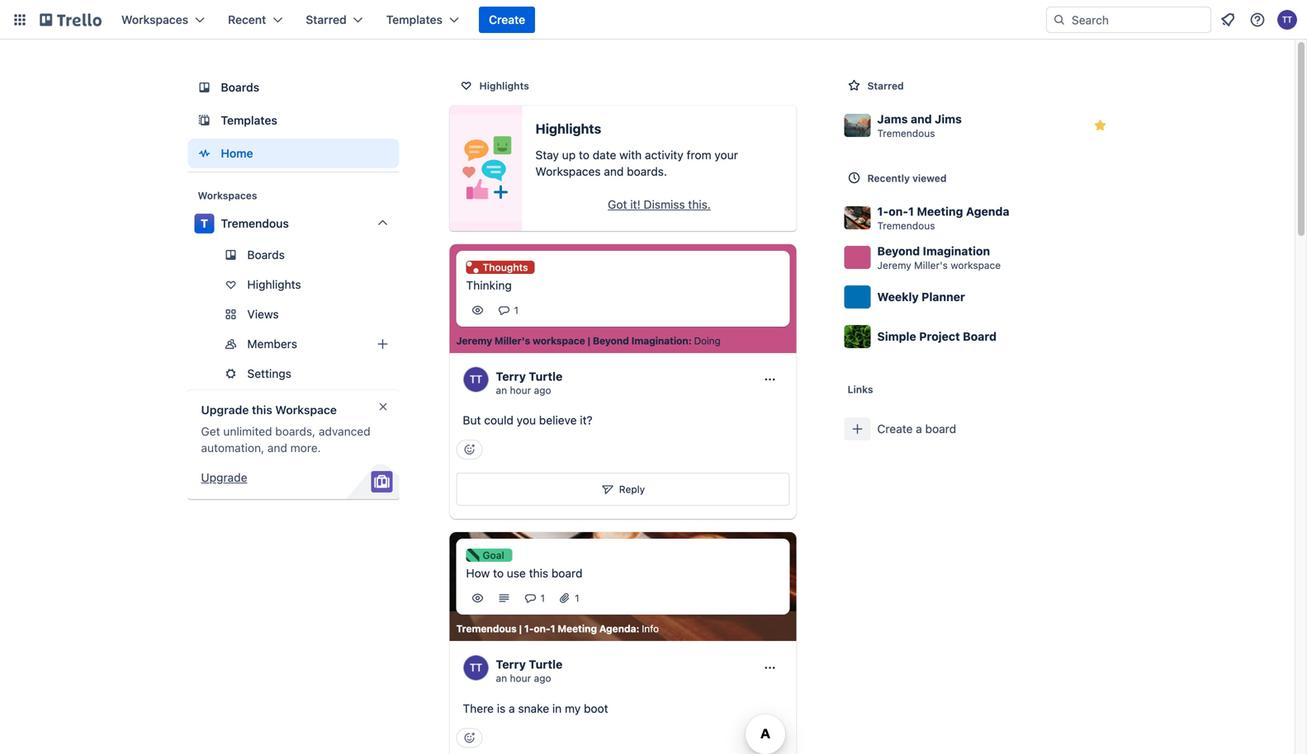 Task type: describe. For each thing, give the bounding box(es) containing it.
back to home image
[[40, 7, 102, 33]]

1 up tremendous | 1-on-1 meeting agenda : info
[[541, 593, 545, 605]]

and inside stay up to date with activity from your workspaces and boards.
[[604, 165, 624, 178]]

stay
[[536, 148, 559, 162]]

workspaces inside workspaces dropdown button
[[121, 13, 188, 26]]

unlimited
[[223, 425, 272, 439]]

got
[[608, 198, 627, 211]]

with
[[620, 148, 642, 162]]

create button
[[479, 7, 535, 33]]

thinking
[[466, 279, 512, 292]]

jeremy miller's workspace | beyond imagination : doing
[[456, 335, 721, 347]]

how
[[466, 567, 490, 581]]

search image
[[1053, 13, 1066, 26]]

is
[[497, 702, 506, 716]]

t
[[201, 217, 208, 230]]

tremendous inside 1-on-1 meeting agenda tremendous
[[878, 220, 935, 232]]

create a board button
[[838, 410, 1120, 449]]

jims
[[935, 112, 962, 126]]

settings
[[247, 367, 291, 381]]

1- inside 1-on-1 meeting agenda tremendous
[[878, 205, 889, 218]]

1 down goal how to use this board
[[550, 624, 555, 635]]

to for date
[[579, 148, 590, 162]]

recent button
[[218, 7, 293, 33]]

templates inside dropdown button
[[386, 13, 443, 26]]

but
[[463, 414, 481, 428]]

turtle for believe
[[529, 370, 563, 384]]

0 horizontal spatial miller's
[[495, 335, 530, 347]]

weekly
[[878, 290, 919, 304]]

0 horizontal spatial |
[[519, 624, 522, 635]]

tremendous down how
[[456, 624, 517, 635]]

get
[[201, 425, 220, 439]]

boards link for highlights
[[188, 242, 399, 268]]

1 horizontal spatial |
[[588, 335, 591, 347]]

this.
[[688, 198, 711, 211]]

highlights link
[[188, 272, 399, 298]]

boards link for templates
[[188, 73, 399, 102]]

template board image
[[195, 111, 214, 131]]

recently viewed
[[868, 173, 947, 184]]

1 up 1-on-1 meeting agenda link
[[575, 593, 580, 605]]

could
[[484, 414, 514, 428]]

info
[[642, 624, 659, 635]]

0 horizontal spatial imagination
[[632, 335, 689, 347]]

create a board
[[878, 422, 957, 436]]

this inside goal how to use this board
[[529, 567, 549, 581]]

in
[[553, 702, 562, 716]]

tremendous | 1-on-1 meeting agenda : info
[[456, 624, 659, 635]]

on- inside 1-on-1 meeting agenda tremendous
[[889, 205, 909, 218]]

1 vertical spatial jeremy
[[456, 335, 492, 347]]

links
[[848, 384, 873, 396]]

0 horizontal spatial beyond
[[593, 335, 629, 347]]

simple
[[878, 330, 917, 344]]

upgrade for upgrade this workspace get unlimited boards, advanced automation, and more.
[[201, 403, 249, 417]]

automation,
[[201, 441, 264, 455]]

a inside button
[[916, 422, 922, 436]]

recently
[[868, 173, 910, 184]]

click to unstar jams and jims. it will be removed from your starred list. image
[[1092, 117, 1109, 134]]

imagination inside beyond imagination jeremy miller's workspace
[[923, 244, 990, 258]]

members
[[247, 337, 297, 351]]

terry turtle an hour ago for snake
[[496, 658, 563, 685]]

1 inside 1-on-1 meeting agenda tremendous
[[909, 205, 914, 218]]

reply
[[619, 484, 645, 496]]

home link
[[188, 139, 399, 169]]

starred button
[[296, 7, 373, 33]]

goal
[[483, 550, 504, 562]]

to for use
[[493, 567, 504, 581]]

home image
[[195, 144, 214, 164]]

0 vertical spatial highlights
[[479, 80, 529, 92]]

there is a snake in my boot
[[463, 702, 608, 716]]

create for create
[[489, 13, 525, 26]]

beyond inside beyond imagination jeremy miller's workspace
[[878, 244, 920, 258]]

1-on-1 meeting agenda link
[[524, 623, 636, 636]]

settings link
[[188, 361, 399, 387]]

terry turtle (terryturtle) image
[[1278, 10, 1298, 30]]

boards for highlights
[[247, 248, 285, 262]]

views link
[[188, 301, 399, 328]]

starred inside popup button
[[306, 13, 347, 26]]

jams and jims tremendous
[[878, 112, 962, 139]]

believe
[[539, 414, 577, 428]]

upgrade button
[[201, 470, 247, 487]]

color: green, title: "goal" element
[[466, 549, 513, 563]]

boards,
[[275, 425, 316, 439]]

workspace
[[275, 403, 337, 417]]

an for could
[[496, 385, 507, 396]]

thoughts thinking
[[466, 262, 528, 292]]

ago for snake
[[534, 673, 551, 685]]

0 horizontal spatial 1-
[[524, 624, 534, 635]]

add image
[[373, 335, 393, 354]]

2 horizontal spatial highlights
[[536, 121, 602, 137]]

weekly planner link
[[838, 278, 1120, 317]]

jams
[[878, 112, 908, 126]]

terry for is
[[496, 658, 526, 672]]

0 horizontal spatial :
[[636, 624, 640, 635]]



Task type: locate. For each thing, give the bounding box(es) containing it.
boards link up templates link at the top left
[[188, 73, 399, 102]]

1 horizontal spatial a
[[916, 422, 922, 436]]

add reaction image for but
[[456, 440, 483, 460]]

0 vertical spatial :
[[689, 335, 692, 347]]

advanced
[[319, 425, 371, 439]]

2 add reaction image from the top
[[456, 729, 483, 749]]

recent
[[228, 13, 266, 26]]

and inside upgrade this workspace get unlimited boards, advanced automation, and more.
[[267, 441, 287, 455]]

1-on-1 meeting agenda tremendous
[[878, 205, 1010, 232]]

: left info
[[636, 624, 640, 635]]

this inside upgrade this workspace get unlimited boards, advanced automation, and more.
[[252, 403, 272, 417]]

0 vertical spatial board
[[926, 422, 957, 436]]

0 vertical spatial to
[[579, 148, 590, 162]]

2 horizontal spatial and
[[911, 112, 932, 126]]

board
[[926, 422, 957, 436], [552, 567, 583, 581]]

1 horizontal spatial imagination
[[923, 244, 990, 258]]

1 horizontal spatial templates
[[386, 13, 443, 26]]

starred right the recent dropdown button
[[306, 13, 347, 26]]

and inside jams and jims tremendous
[[911, 112, 932, 126]]

| left beyond imagination link
[[588, 335, 591, 347]]

your
[[715, 148, 738, 162]]

1 vertical spatial workspace
[[533, 335, 585, 347]]

jeremy up weekly on the right of the page
[[878, 260, 912, 271]]

0 vertical spatial turtle
[[529, 370, 563, 384]]

upgrade up the get
[[201, 403, 249, 417]]

0 horizontal spatial workspace
[[533, 335, 585, 347]]

0 notifications image
[[1218, 10, 1238, 30]]

1 vertical spatial ago
[[534, 673, 551, 685]]

0 horizontal spatial a
[[509, 702, 515, 716]]

0 vertical spatial terry turtle an hour ago
[[496, 370, 563, 396]]

terry turtle an hour ago up but could you believe it?
[[496, 370, 563, 396]]

to left use
[[493, 567, 504, 581]]

miller's up the weekly planner
[[914, 260, 948, 271]]

0 vertical spatial agenda
[[966, 205, 1010, 218]]

board
[[963, 330, 997, 344]]

1 ago from the top
[[534, 385, 551, 396]]

:
[[689, 335, 692, 347], [636, 624, 640, 635]]

terry for could
[[496, 370, 526, 384]]

weekly planner
[[878, 290, 966, 304]]

up
[[562, 148, 576, 162]]

1 vertical spatial to
[[493, 567, 504, 581]]

0 vertical spatial meeting
[[917, 205, 964, 218]]

1 vertical spatial create
[[878, 422, 913, 436]]

ago for believe
[[534, 385, 551, 396]]

upgrade this workspace get unlimited boards, advanced automation, and more.
[[201, 403, 371, 455]]

boot
[[584, 702, 608, 716]]

0 horizontal spatial on-
[[534, 624, 550, 635]]

1 vertical spatial upgrade
[[201, 471, 247, 485]]

board inside button
[[926, 422, 957, 436]]

hour for you
[[510, 385, 531, 396]]

0 horizontal spatial jeremy
[[456, 335, 492, 347]]

viewed
[[913, 173, 947, 184]]

1 horizontal spatial workspaces
[[198, 190, 257, 202]]

0 vertical spatial starred
[[306, 13, 347, 26]]

color: bold red, title: "thoughts" element
[[466, 261, 535, 274]]

on- down recently viewed
[[889, 205, 909, 218]]

0 vertical spatial jeremy
[[878, 260, 912, 271]]

1 vertical spatial 1-
[[524, 624, 534, 635]]

workspace up believe on the left of page
[[533, 335, 585, 347]]

| down use
[[519, 624, 522, 635]]

on- down goal how to use this board
[[534, 624, 550, 635]]

project
[[919, 330, 960, 344]]

boards.
[[627, 165, 667, 178]]

tremendous inside jams and jims tremendous
[[878, 128, 935, 139]]

1 vertical spatial turtle
[[529, 658, 563, 672]]

1 upgrade from the top
[[201, 403, 249, 417]]

1 horizontal spatial jeremy
[[878, 260, 912, 271]]

more.
[[290, 441, 321, 455]]

terry up is
[[496, 658, 526, 672]]

upgrade for upgrade
[[201, 471, 247, 485]]

1 boards link from the top
[[188, 73, 399, 102]]

0 vertical spatial and
[[911, 112, 932, 126]]

boards
[[221, 81, 259, 94], [247, 248, 285, 262]]

1-
[[878, 205, 889, 218], [524, 624, 534, 635]]

1 add reaction image from the top
[[456, 440, 483, 460]]

terry turtle an hour ago for believe
[[496, 370, 563, 396]]

members link
[[188, 331, 399, 358]]

1 vertical spatial board
[[552, 567, 583, 581]]

you
[[517, 414, 536, 428]]

1 horizontal spatial and
[[604, 165, 624, 178]]

1 vertical spatial beyond
[[593, 335, 629, 347]]

1 down thoughts thinking
[[514, 305, 519, 316]]

goal how to use this board
[[466, 550, 583, 581]]

open information menu image
[[1250, 12, 1266, 28]]

terry
[[496, 370, 526, 384], [496, 658, 526, 672]]

0 horizontal spatial this
[[252, 403, 272, 417]]

0 vertical spatial miller's
[[914, 260, 948, 271]]

1 vertical spatial and
[[604, 165, 624, 178]]

jeremy inside beyond imagination jeremy miller's workspace
[[878, 260, 912, 271]]

0 vertical spatial workspace
[[951, 260, 1001, 271]]

workspace up weekly planner link
[[951, 260, 1001, 271]]

2 terry from the top
[[496, 658, 526, 672]]

imagination left 'doing'
[[632, 335, 689, 347]]

1 vertical spatial terry
[[496, 658, 526, 672]]

1 vertical spatial a
[[509, 702, 515, 716]]

on-
[[889, 205, 909, 218], [534, 624, 550, 635]]

ago up there is a snake in my boot
[[534, 673, 551, 685]]

0 horizontal spatial create
[[489, 13, 525, 26]]

stay up to date with activity from your workspaces and boards.
[[536, 148, 738, 178]]

upgrade
[[201, 403, 249, 417], [201, 471, 247, 485]]

2 vertical spatial highlights
[[247, 278, 301, 292]]

0 horizontal spatial agenda
[[599, 624, 636, 635]]

1 vertical spatial :
[[636, 624, 640, 635]]

highlights up views
[[247, 278, 301, 292]]

create
[[489, 13, 525, 26], [878, 422, 913, 436]]

got it! dismiss this.
[[608, 198, 711, 211]]

use
[[507, 567, 526, 581]]

boards up the highlights link in the left top of the page
[[247, 248, 285, 262]]

ago
[[534, 385, 551, 396], [534, 673, 551, 685]]

agenda up beyond imagination jeremy miller's workspace
[[966, 205, 1010, 218]]

and down boards,
[[267, 441, 287, 455]]

terry turtle an hour ago
[[496, 370, 563, 396], [496, 658, 563, 685]]

highlights up up
[[536, 121, 602, 137]]

activity
[[645, 148, 684, 162]]

1 horizontal spatial this
[[529, 567, 549, 581]]

miller's
[[914, 260, 948, 271], [495, 335, 530, 347]]

ago up but could you believe it?
[[534, 385, 551, 396]]

this
[[252, 403, 272, 417], [529, 567, 549, 581]]

1 horizontal spatial board
[[926, 422, 957, 436]]

2 hour from the top
[[510, 673, 531, 685]]

: left 'doing'
[[689, 335, 692, 347]]

and left jims
[[911, 112, 932, 126]]

to inside goal how to use this board
[[493, 567, 504, 581]]

tremendous
[[878, 128, 935, 139], [221, 217, 289, 230], [878, 220, 935, 232], [456, 624, 517, 635]]

upgrade inside upgrade this workspace get unlimited boards, advanced automation, and more.
[[201, 403, 249, 417]]

hour
[[510, 385, 531, 396], [510, 673, 531, 685]]

add reaction image for there
[[456, 729, 483, 749]]

0 vertical spatial add reaction image
[[456, 440, 483, 460]]

1 horizontal spatial meeting
[[917, 205, 964, 218]]

this up unlimited
[[252, 403, 272, 417]]

2 terry turtle an hour ago from the top
[[496, 658, 563, 685]]

meeting left info
[[558, 624, 597, 635]]

turtle
[[529, 370, 563, 384], [529, 658, 563, 672]]

highlights down create button
[[479, 80, 529, 92]]

1 vertical spatial highlights
[[536, 121, 602, 137]]

and
[[911, 112, 932, 126], [604, 165, 624, 178], [267, 441, 287, 455]]

Search field
[[1047, 7, 1212, 33]]

1 vertical spatial workspaces
[[536, 165, 601, 178]]

1 vertical spatial meeting
[[558, 624, 597, 635]]

turtle up believe on the left of page
[[529, 370, 563, 384]]

2 an from the top
[[496, 673, 507, 685]]

0 vertical spatial on-
[[889, 205, 909, 218]]

hour for a
[[510, 673, 531, 685]]

date
[[593, 148, 617, 162]]

0 horizontal spatial and
[[267, 441, 287, 455]]

0 horizontal spatial templates
[[221, 114, 277, 127]]

beyond imagination jeremy miller's workspace
[[878, 244, 1001, 271]]

1 vertical spatial templates
[[221, 114, 277, 127]]

1 hour from the top
[[510, 385, 531, 396]]

boards link up the highlights link in the left top of the page
[[188, 242, 399, 268]]

1 vertical spatial on-
[[534, 624, 550, 635]]

workspaces inside stay up to date with activity from your workspaces and boards.
[[536, 165, 601, 178]]

beyond
[[878, 244, 920, 258], [593, 335, 629, 347]]

miller's down thinking
[[495, 335, 530, 347]]

0 vertical spatial ago
[[534, 385, 551, 396]]

templates
[[386, 13, 443, 26], [221, 114, 277, 127]]

this right use
[[529, 567, 549, 581]]

workspace inside beyond imagination jeremy miller's workspace
[[951, 260, 1001, 271]]

0 horizontal spatial meeting
[[558, 624, 597, 635]]

board inside goal how to use this board
[[552, 567, 583, 581]]

doing
[[694, 335, 721, 347]]

it?
[[580, 414, 593, 428]]

agenda left info
[[599, 624, 636, 635]]

miller's inside beyond imagination jeremy miller's workspace
[[914, 260, 948, 271]]

2 boards link from the top
[[188, 242, 399, 268]]

planner
[[922, 290, 966, 304]]

2 upgrade from the top
[[201, 471, 247, 485]]

1 vertical spatial add reaction image
[[456, 729, 483, 749]]

workspaces
[[121, 13, 188, 26], [536, 165, 601, 178], [198, 190, 257, 202]]

0 vertical spatial this
[[252, 403, 272, 417]]

primary element
[[0, 0, 1308, 40]]

1 vertical spatial miller's
[[495, 335, 530, 347]]

my
[[565, 702, 581, 716]]

2 turtle from the top
[[529, 658, 563, 672]]

starred up jams
[[868, 80, 904, 92]]

got it! dismiss this. button
[[536, 192, 783, 218]]

views
[[247, 308, 279, 321]]

0 vertical spatial |
[[588, 335, 591, 347]]

0 horizontal spatial board
[[552, 567, 583, 581]]

1 vertical spatial an
[[496, 673, 507, 685]]

tremendous right t
[[221, 217, 289, 230]]

turtle for snake
[[529, 658, 563, 672]]

1 vertical spatial starred
[[868, 80, 904, 92]]

reply button
[[456, 473, 790, 506]]

to inside stay up to date with activity from your workspaces and boards.
[[579, 148, 590, 162]]

meeting
[[917, 205, 964, 218], [558, 624, 597, 635]]

it!
[[630, 198, 641, 211]]

imagination down 1-on-1 meeting agenda tremendous
[[923, 244, 990, 258]]

1 horizontal spatial beyond
[[878, 244, 920, 258]]

add reaction image
[[456, 440, 483, 460], [456, 729, 483, 749]]

thoughts
[[483, 262, 528, 273]]

2 horizontal spatial workspaces
[[536, 165, 601, 178]]

1 vertical spatial imagination
[[632, 335, 689, 347]]

1- down recently at the right
[[878, 205, 889, 218]]

1 horizontal spatial to
[[579, 148, 590, 162]]

boards right board icon
[[221, 81, 259, 94]]

0 vertical spatial imagination
[[923, 244, 990, 258]]

hour up snake
[[510, 673, 531, 685]]

0 vertical spatial an
[[496, 385, 507, 396]]

0 vertical spatial upgrade
[[201, 403, 249, 417]]

1 horizontal spatial miller's
[[914, 260, 948, 271]]

2 vertical spatial and
[[267, 441, 287, 455]]

but could you believe it?
[[463, 414, 593, 428]]

snake
[[518, 702, 549, 716]]

to right up
[[579, 148, 590, 162]]

there
[[463, 702, 494, 716]]

templates link
[[188, 106, 399, 135]]

agenda inside 1-on-1 meeting agenda tremendous
[[966, 205, 1010, 218]]

1 horizontal spatial on-
[[889, 205, 909, 218]]

tremendous down jams
[[878, 128, 935, 139]]

2 ago from the top
[[534, 673, 551, 685]]

0 horizontal spatial to
[[493, 567, 504, 581]]

terry up could
[[496, 370, 526, 384]]

1 vertical spatial boards
[[247, 248, 285, 262]]

a
[[916, 422, 922, 436], [509, 702, 515, 716]]

jeremy down thinking
[[456, 335, 492, 347]]

0 vertical spatial hour
[[510, 385, 531, 396]]

meeting down "viewed" on the right top
[[917, 205, 964, 218]]

0 horizontal spatial workspaces
[[121, 13, 188, 26]]

create for create a board
[[878, 422, 913, 436]]

1 turtle from the top
[[529, 370, 563, 384]]

add reaction image down but
[[456, 440, 483, 460]]

1 horizontal spatial workspace
[[951, 260, 1001, 271]]

workspace
[[951, 260, 1001, 271], [533, 335, 585, 347]]

tremendous up beyond imagination jeremy miller's workspace
[[878, 220, 935, 232]]

1 horizontal spatial agenda
[[966, 205, 1010, 218]]

simple project board link
[[838, 317, 1120, 357]]

jeremy
[[878, 260, 912, 271], [456, 335, 492, 347]]

beyond imagination link
[[593, 335, 689, 348]]

0 vertical spatial beyond
[[878, 244, 920, 258]]

1 horizontal spatial starred
[[868, 80, 904, 92]]

0 horizontal spatial highlights
[[247, 278, 301, 292]]

home
[[221, 147, 253, 160]]

templates right the starred popup button
[[386, 13, 443, 26]]

1 vertical spatial boards link
[[188, 242, 399, 268]]

1 an from the top
[[496, 385, 507, 396]]

boards for templates
[[221, 81, 259, 94]]

an up could
[[496, 385, 507, 396]]

board image
[[195, 78, 214, 97]]

simple project board
[[878, 330, 997, 344]]

0 vertical spatial a
[[916, 422, 922, 436]]

0 vertical spatial boards
[[221, 81, 259, 94]]

1 horizontal spatial create
[[878, 422, 913, 436]]

workspaces button
[[112, 7, 215, 33]]

0 vertical spatial boards link
[[188, 73, 399, 102]]

an for is
[[496, 673, 507, 685]]

1 down recently viewed
[[909, 205, 914, 218]]

and down the date
[[604, 165, 624, 178]]

to
[[579, 148, 590, 162], [493, 567, 504, 581]]

dismiss
[[644, 198, 685, 211]]

an up is
[[496, 673, 507, 685]]

an
[[496, 385, 507, 396], [496, 673, 507, 685]]

0 vertical spatial templates
[[386, 13, 443, 26]]

1- down use
[[524, 624, 534, 635]]

add reaction image down there
[[456, 729, 483, 749]]

1 vertical spatial |
[[519, 624, 522, 635]]

from
[[687, 148, 712, 162]]

hour up you
[[510, 385, 531, 396]]

1
[[909, 205, 914, 218], [514, 305, 519, 316], [541, 593, 545, 605], [575, 593, 580, 605], [550, 624, 555, 635]]

upgrade down automation,
[[201, 471, 247, 485]]

1 terry turtle an hour ago from the top
[[496, 370, 563, 396]]

1 terry from the top
[[496, 370, 526, 384]]

turtle down tremendous | 1-on-1 meeting agenda : info
[[529, 658, 563, 672]]

create inside create a board button
[[878, 422, 913, 436]]

templates button
[[376, 7, 469, 33]]

boards link
[[188, 73, 399, 102], [188, 242, 399, 268]]

create inside create button
[[489, 13, 525, 26]]

1 vertical spatial terry turtle an hour ago
[[496, 658, 563, 685]]

meeting inside 1-on-1 meeting agenda tremendous
[[917, 205, 964, 218]]

0 vertical spatial 1-
[[878, 205, 889, 218]]

agenda
[[966, 205, 1010, 218], [599, 624, 636, 635]]

2 vertical spatial workspaces
[[198, 190, 257, 202]]

terry turtle an hour ago up snake
[[496, 658, 563, 685]]

1 horizontal spatial highlights
[[479, 80, 529, 92]]

1 vertical spatial agenda
[[599, 624, 636, 635]]

templates up home
[[221, 114, 277, 127]]



Task type: vqa. For each thing, say whether or not it's contained in the screenshot.
the Create a board
yes



